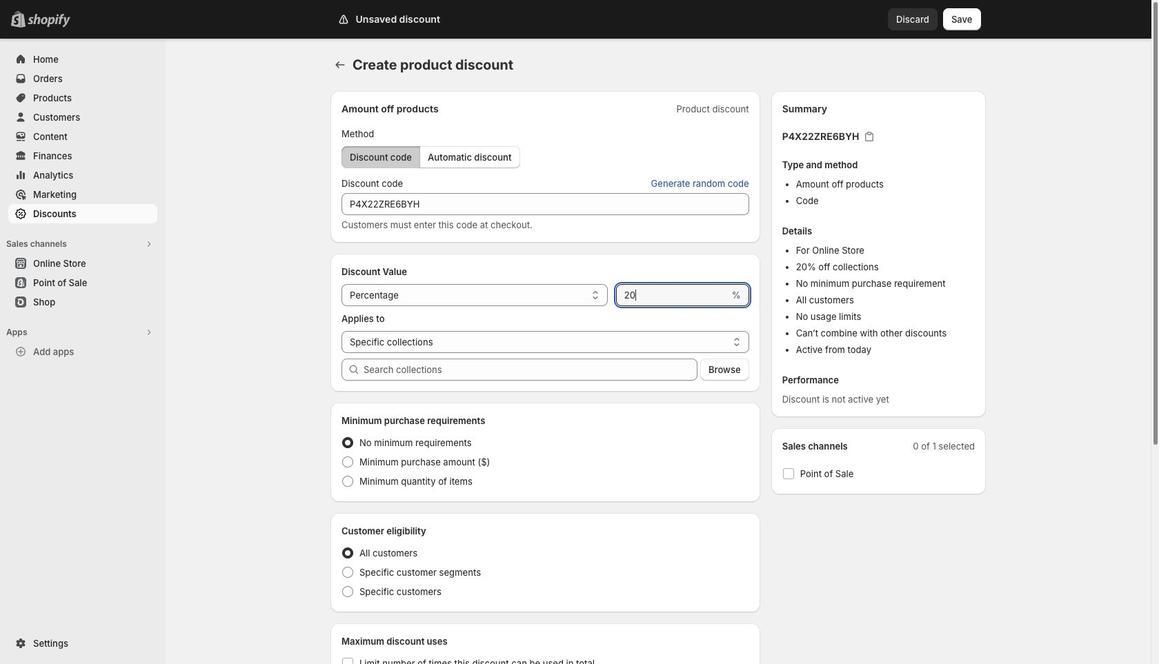 Task type: describe. For each thing, give the bounding box(es) containing it.
shopify image
[[30, 14, 73, 28]]



Task type: locate. For each thing, give the bounding box(es) containing it.
None text field
[[341, 193, 749, 215]]

Search collections text field
[[364, 359, 697, 381]]



Task type: vqa. For each thing, say whether or not it's contained in the screenshot.
the search collections text field
yes



